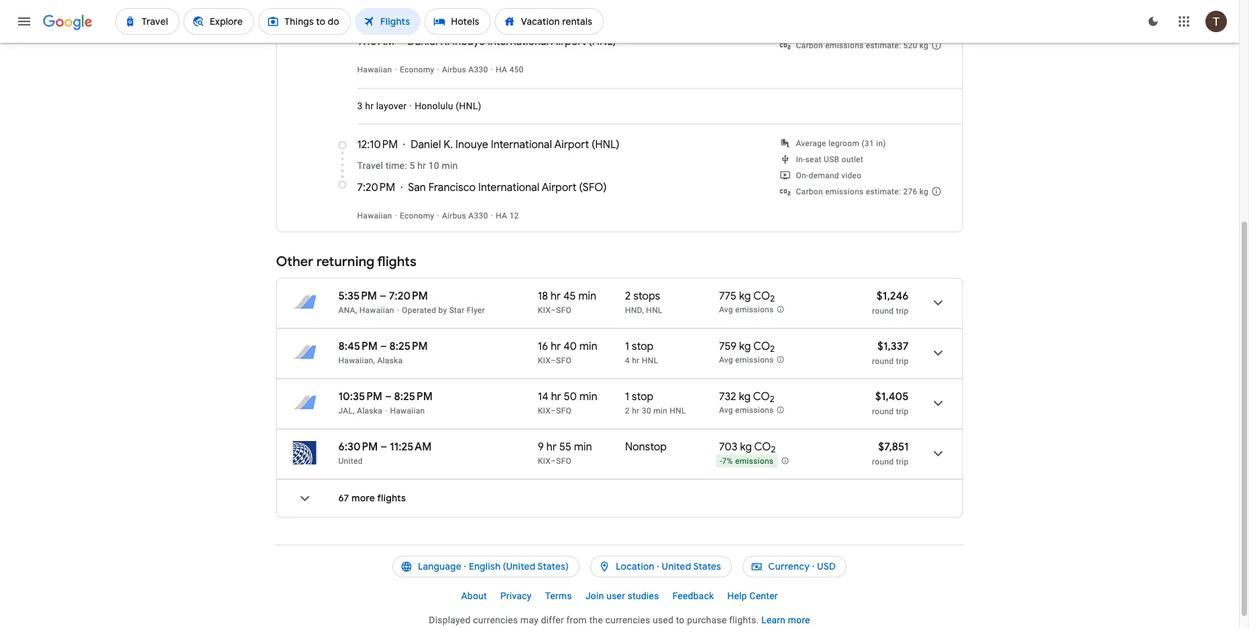 Task type: describe. For each thing, give the bounding box(es) containing it.
759 kg co 2
[[720, 340, 775, 356]]

stop for 16 hr 40 min
[[632, 340, 654, 354]]

$7,851 round trip
[[873, 441, 909, 467]]

1 vertical spatial alaska
[[357, 407, 383, 416]]

join user studies
[[586, 592, 659, 603]]

layover (1 of 1) is a 4 hr layover at daniel k. inouye international airport in honolulu. element
[[626, 356, 713, 367]]

economy for san
[[400, 211, 435, 221]]

520
[[904, 41, 918, 50]]

san
[[408, 181, 426, 195]]

francisco
[[429, 181, 476, 195]]

$1,337
[[878, 340, 909, 354]]

displayed
[[429, 616, 471, 627]]

usb
[[824, 155, 840, 164]]

avg for 775
[[720, 306, 734, 315]]

main menu image
[[16, 13, 32, 30]]

55
[[560, 441, 572, 454]]

732
[[720, 390, 737, 404]]

hr right 7
[[418, 14, 426, 26]]

flight details. leaves kansai international airport at 10:35 pm on monday, december 18 and arrives at san francisco international airport at 8:25 pm on monday, december 18. image
[[923, 388, 955, 420]]

emissions down "775 kg co 2"
[[736, 306, 774, 315]]

Departure time: 8:45 PM. text field
[[339, 340, 378, 354]]

7851 US dollars text field
[[879, 441, 909, 454]]

outlet
[[842, 155, 864, 164]]

used
[[653, 616, 674, 627]]

jal, alaska
[[339, 407, 383, 416]]

1 vertical spatial more
[[788, 616, 811, 627]]

terms
[[545, 592, 572, 603]]

775 kg co 2
[[720, 290, 775, 305]]

kix for 14
[[538, 407, 551, 416]]

inouye for 9:10 am
[[453, 35, 485, 48]]

775
[[720, 290, 737, 303]]

7
[[410, 14, 415, 26]]

0 vertical spatial 7:20 pm
[[357, 181, 395, 195]]

states)
[[538, 562, 569, 574]]

min inside "18 hr 45 min kix – sfo"
[[579, 290, 597, 303]]

total duration 16 hr 40 min. element
[[538, 340, 626, 356]]

demand
[[809, 171, 840, 181]]

travel time: 5 hr 10 min
[[357, 161, 458, 172]]

travel for 9:10 am
[[357, 14, 383, 26]]

25
[[429, 14, 440, 26]]

10:35 pm – 8:25 pm
[[339, 390, 433, 404]]

45
[[564, 290, 576, 303]]

8:45 pm – 8:25 pm hawaiian, alaska
[[339, 340, 428, 366]]

help center
[[728, 592, 778, 603]]

round for $1,246
[[873, 307, 894, 316]]

– left arrival time: 8:25 pm. text field
[[385, 390, 392, 404]]

hr right 3
[[365, 101, 374, 112]]

flight details. leaves kansai international airport at 6:30 pm on monday, december 18 and arrives at san francisco international airport at 11:25 am on monday, december 18. image
[[923, 438, 955, 471]]

$1,405
[[876, 390, 909, 404]]

– inside "18 hr 45 min kix – sfo"
[[551, 306, 557, 316]]

join user studies link
[[579, 587, 666, 608]]

honolulu
[[415, 101, 454, 112]]

total duration 14 hr 50 min. element
[[538, 390, 626, 406]]

airport for 9:10 am
[[551, 35, 586, 48]]

united states
[[662, 562, 722, 574]]

hr right 5
[[418, 161, 426, 172]]

co for 703
[[755, 441, 772, 454]]

min right 25
[[442, 14, 458, 26]]

displayed currencies may differ from the currencies used to purchase flights. learn more
[[429, 616, 811, 627]]

sfo for 40
[[557, 356, 572, 366]]

the
[[590, 616, 603, 627]]

from
[[567, 616, 587, 627]]

hawaiian down 9:10 am text box
[[357, 65, 392, 75]]

hnl inside 2 stops hnd , hnl
[[646, 306, 663, 316]]

stop for 14 hr 50 min
[[632, 390, 654, 404]]

ana,
[[339, 306, 357, 316]]

co for 732
[[754, 390, 770, 404]]

united inside 6:30 pm – 11:25 am united
[[339, 457, 363, 467]]

11:25 am
[[390, 441, 432, 454]]

hr inside "16 hr 40 min kix – sfo"
[[551, 340, 561, 354]]

hr inside 1 stop 4 hr hnl
[[632, 356, 640, 366]]

67 more flights image
[[289, 483, 321, 516]]

5:35 pm – 7:20 pm
[[339, 290, 428, 303]]

purchase
[[688, 616, 727, 627]]

Departure time: 10:35 PM. text field
[[339, 390, 383, 404]]

ha for inouye
[[496, 65, 508, 75]]

avg for 759
[[720, 356, 734, 366]]

 image left overnight
[[461, 14, 463, 26]]

ha for international
[[496, 211, 508, 221]]

min inside 1 stop 2 hr 30 min hnl
[[654, 407, 668, 416]]

usd
[[818, 562, 836, 574]]

feedback link
[[666, 587, 721, 608]]

avg emissions for 759
[[720, 356, 774, 366]]

by
[[439, 306, 447, 316]]

2 currencies from the left
[[606, 616, 651, 627]]

$1,246
[[877, 290, 909, 303]]

kg right the 276
[[920, 187, 929, 197]]

kg right 520
[[920, 41, 929, 50]]

flight details. leaves kansai international airport at 5:35 pm on monday, december 18 and arrives at san francisco international airport at 7:20 pm on monday, december 18. image
[[923, 287, 955, 320]]

economy for daniel
[[400, 65, 435, 75]]

16 hr 40 min kix – sfo
[[538, 340, 598, 366]]

leaves kansai international airport at 5:35 pm on monday, december 18 and arrives at san francisco international airport at 7:20 pm on monday, december 18. element
[[339, 290, 428, 303]]

layover (1 of 1) is a 2 hr 30 min layover at daniel k. inouye international airport in honolulu. element
[[626, 406, 713, 417]]

 image left the ha 450 on the left of the page
[[491, 65, 493, 75]]

2 stops hnd , hnl
[[626, 290, 663, 316]]

about
[[462, 592, 487, 603]]

Departure time: 12:10 PM. text field
[[357, 138, 398, 152]]

5:35 pm
[[339, 290, 377, 303]]

16
[[538, 340, 548, 354]]

round for $7,851
[[873, 458, 894, 467]]

emissions down 703 kg co 2
[[736, 458, 774, 467]]

learn more link
[[762, 616, 811, 627]]

kg for $1,246
[[740, 290, 751, 303]]

1 stop 2 hr 30 min hnl
[[626, 390, 687, 416]]

$1,405 round trip
[[873, 390, 909, 417]]

hr inside 14 hr 50 min kix – sfo
[[551, 390, 562, 404]]

Arrival time: 8:25 PM. text field
[[390, 340, 428, 354]]

2 stops flight. element
[[626, 290, 661, 305]]

carbon emissions estimate: 276 kg
[[796, 187, 929, 197]]

other
[[276, 254, 314, 271]]

min inside 9 hr 55 min kix – sfo
[[574, 441, 592, 454]]

co for 775
[[754, 290, 771, 303]]

kix for 16
[[538, 356, 551, 366]]

sfo for 45
[[557, 306, 572, 316]]

sfo for 50
[[557, 407, 572, 416]]

seat
[[806, 155, 822, 164]]

8:25 pm for 8:45 pm – 8:25 pm hawaiian, alaska
[[390, 340, 428, 354]]

kix for 9
[[538, 457, 551, 467]]

18
[[538, 290, 548, 303]]

8:45 pm
[[339, 340, 378, 354]]

carbon for carbon emissions estimate: 276 kg
[[796, 187, 824, 197]]

hr inside "18 hr 45 min kix – sfo"
[[551, 290, 561, 303]]

Arrival time: 11:25 AM. text field
[[390, 441, 432, 454]]

privacy
[[501, 592, 532, 603]]

avg emissions for 732
[[720, 407, 774, 416]]

daniel for 12:10 pm
[[411, 138, 441, 152]]

a330 for inouye
[[469, 65, 488, 75]]

67 more flights
[[339, 493, 406, 505]]

4
[[626, 356, 630, 366]]

emissions down 732 kg co 2
[[736, 407, 774, 416]]

operated by star flyer
[[402, 306, 485, 316]]

stops
[[634, 290, 661, 303]]

9:10 am
[[357, 35, 395, 48]]

k. for 9:10 am
[[441, 35, 450, 48]]

50
[[564, 390, 577, 404]]

14
[[538, 390, 549, 404]]

,
[[643, 306, 644, 316]]

on-demand video
[[796, 171, 862, 181]]

2 for 732
[[770, 395, 775, 406]]

732 kg co 2
[[720, 390, 775, 406]]

min right 10
[[442, 161, 458, 172]]

inouye for 12:10 pm
[[456, 138, 489, 152]]

terms link
[[539, 587, 579, 608]]

703
[[720, 441, 738, 454]]

9 hr 55 min kix – sfo
[[538, 441, 592, 467]]

min inside 14 hr 50 min kix – sfo
[[580, 390, 598, 404]]

emissions left 520
[[826, 41, 864, 50]]

kg for $1,405
[[739, 390, 751, 404]]

video
[[842, 171, 862, 181]]

hawaiian down arrival time: 8:25 pm. text field
[[390, 407, 425, 416]]

hr inside 9 hr 55 min kix – sfo
[[547, 441, 557, 454]]

feedback
[[673, 592, 714, 603]]

airbus for francisco
[[442, 211, 467, 221]]

international for 9:10 am
[[488, 35, 549, 48]]



Task type: vqa. For each thing, say whether or not it's contained in the screenshot.
Prospect
no



Task type: locate. For each thing, give the bounding box(es) containing it.
1 flights from the top
[[378, 254, 417, 271]]

estimate: left the 276
[[867, 187, 902, 197]]

2 flights from the top
[[377, 493, 406, 505]]

– inside 9 hr 55 min kix – sfo
[[551, 457, 557, 467]]

2 a330 from the top
[[469, 211, 488, 221]]

more right the learn
[[788, 616, 811, 627]]

stop up 30
[[632, 390, 654, 404]]

– left 8:25 pm text box
[[380, 340, 387, 354]]

alaska
[[378, 356, 403, 366], [357, 407, 383, 416]]

2 inside 703 kg co 2
[[772, 445, 776, 456]]

2 1 from the top
[[626, 390, 630, 404]]

4 kix from the top
[[538, 457, 551, 467]]

0 vertical spatial daniel
[[408, 35, 438, 48]]

travel down departure time: 8:45 pm. text box
[[357, 14, 383, 26]]

1 stop flight. element
[[626, 340, 654, 356], [626, 390, 654, 406]]

 image left "ha 12"
[[491, 211, 493, 221]]

1 ha from the top
[[496, 65, 508, 75]]

jal,
[[339, 407, 355, 416]]

sfo inside 14 hr 50 min kix – sfo
[[557, 407, 572, 416]]

trip inside $1,337 round trip
[[897, 357, 909, 367]]

0 vertical spatial avg
[[720, 306, 734, 315]]

0 vertical spatial international
[[488, 35, 549, 48]]

1 1 stop flight. element from the top
[[626, 340, 654, 356]]

kg inside 759 kg co 2
[[740, 340, 751, 354]]

arrival time: 7:20 pm. text field down travel time: 5 hr 10 min
[[357, 181, 395, 195]]

ana, hawaiian
[[339, 306, 394, 316]]

trip
[[897, 307, 909, 316], [897, 357, 909, 367], [897, 407, 909, 417], [897, 458, 909, 467]]

economy down san
[[400, 211, 435, 221]]

airbus up honolulu ( hnl )
[[442, 65, 467, 75]]

hawaiian up other returning flights
[[357, 211, 392, 221]]

airbus for k.
[[442, 65, 467, 75]]

1 vertical spatial  image
[[397, 306, 399, 316]]

hr right the 9
[[547, 441, 557, 454]]

2 left 30
[[626, 407, 630, 416]]

airbus a330 up honolulu ( hnl )
[[442, 65, 488, 75]]

round inside $1,246 round trip
[[873, 307, 894, 316]]

2 vertical spatial airport
[[542, 181, 577, 195]]

1 1 from the top
[[626, 340, 630, 354]]

more inside other returning flights main content
[[352, 493, 375, 505]]

0 vertical spatial inouye
[[453, 35, 485, 48]]

1 stop 4 hr hnl
[[626, 340, 659, 366]]

Departure time: 8:45 PM. text field
[[357, 0, 396, 5]]

round for $1,405
[[873, 407, 894, 417]]

round down the $1,337 "text box" on the right of the page
[[873, 357, 894, 367]]

inouye
[[453, 35, 485, 48], [456, 138, 489, 152]]

1 avg emissions from the top
[[720, 306, 774, 315]]

kg up -7% emissions
[[741, 441, 752, 454]]

daniel k. inouye international airport ( hnl ) for 12:10 pm
[[411, 138, 620, 152]]

min right the 55
[[574, 441, 592, 454]]

location
[[616, 562, 655, 574]]

emissions
[[826, 41, 864, 50], [826, 187, 864, 197], [736, 306, 774, 315], [736, 356, 774, 366], [736, 407, 774, 416], [736, 458, 774, 467]]

2 inside 2 stops hnd , hnl
[[626, 290, 631, 303]]

1 vertical spatial carbon
[[796, 187, 824, 197]]

nonstop
[[626, 441, 667, 454]]

1 economy from the top
[[400, 65, 435, 75]]

co up -7% emissions
[[755, 441, 772, 454]]

1 airbus a330 from the top
[[442, 65, 488, 75]]

14 hr 50 min kix – sfo
[[538, 390, 598, 416]]

3 kix from the top
[[538, 407, 551, 416]]

2 vertical spatial avg emissions
[[720, 407, 774, 416]]

0 vertical spatial 8:25 pm
[[390, 340, 428, 354]]

 image
[[461, 14, 463, 26], [491, 65, 493, 75], [491, 211, 493, 221], [385, 407, 388, 416]]

trip down the $1,337 "text box" on the right of the page
[[897, 357, 909, 367]]

Departure time: 6:30 PM. text field
[[339, 441, 378, 454]]

time: for 9:10 am
[[386, 14, 407, 26]]

kg inside "775 kg co 2"
[[740, 290, 751, 303]]

0 horizontal spatial more
[[352, 493, 375, 505]]

united down 6:30 pm on the bottom
[[339, 457, 363, 467]]

time: left 5
[[386, 161, 407, 172]]

8:25 pm inside 8:45 pm – 8:25 pm hawaiian, alaska
[[390, 340, 428, 354]]

ha left 450
[[496, 65, 508, 75]]

1 currencies from the left
[[473, 616, 518, 627]]

airbus
[[442, 65, 467, 75], [442, 211, 467, 221]]

– down total duration 16 hr 40 min. element
[[551, 356, 557, 366]]

a330 for international
[[469, 211, 488, 221]]

round inside $1,337 round trip
[[873, 357, 894, 367]]

1 horizontal spatial currencies
[[606, 616, 651, 627]]

7%
[[723, 458, 733, 467]]

avg for 732
[[720, 407, 734, 416]]

a330 left "ha 12"
[[469, 211, 488, 221]]

1 vertical spatial arrival time: 7:20 pm. text field
[[389, 290, 428, 303]]

stop inside 1 stop 2 hr 30 min hnl
[[632, 390, 654, 404]]

2 kix from the top
[[538, 356, 551, 366]]

avg
[[720, 306, 734, 315], [720, 356, 734, 366], [720, 407, 734, 416]]

– up ana, hawaiian at the left of the page
[[380, 290, 387, 303]]

1246 US dollars text field
[[877, 290, 909, 303]]

kg for $7,851
[[741, 441, 752, 454]]

2 inside 1 stop 2 hr 30 min hnl
[[626, 407, 630, 416]]

co inside 759 kg co 2
[[754, 340, 771, 354]]

language
[[418, 562, 462, 574]]

carbon emissions estimate: 520 kg
[[796, 41, 929, 50]]

may
[[521, 616, 539, 627]]

round
[[873, 307, 894, 316], [873, 357, 894, 367], [873, 407, 894, 417], [873, 458, 894, 467]]

star
[[450, 306, 465, 316]]

67
[[339, 493, 349, 505]]

0 vertical spatial ha
[[496, 65, 508, 75]]

daniel k. inouye international airport ( hnl ) up san francisco international airport ( sfo )
[[411, 138, 620, 152]]

2 airbus from the top
[[442, 211, 467, 221]]

international up san francisco international airport ( sfo )
[[491, 138, 552, 152]]

time:
[[386, 14, 407, 26], [386, 161, 407, 172]]

leaves kansai international airport at 6:30 pm on monday, december 18 and arrives at san francisco international airport at 11:25 am on monday, december 18. element
[[339, 441, 432, 454]]

flyer
[[467, 306, 485, 316]]

hr
[[418, 14, 426, 26], [365, 101, 374, 112], [418, 161, 426, 172], [551, 290, 561, 303], [551, 340, 561, 354], [632, 356, 640, 366], [551, 390, 562, 404], [632, 407, 640, 416], [547, 441, 557, 454]]

co for 759
[[754, 340, 771, 354]]

12
[[510, 211, 519, 221]]

2 vertical spatial avg
[[720, 407, 734, 416]]

emissions down video at right
[[826, 187, 864, 197]]

kix inside "18 hr 45 min kix – sfo"
[[538, 306, 551, 316]]

– inside 14 hr 50 min kix – sfo
[[551, 407, 557, 416]]

co right 775
[[754, 290, 771, 303]]

in-
[[796, 155, 806, 164]]

1 horizontal spatial  image
[[410, 101, 412, 112]]

Arrival time: 7:20 PM. text field
[[357, 181, 395, 195], [389, 290, 428, 303]]

1 vertical spatial avg
[[720, 356, 734, 366]]

travel time: 7 hr 25 min
[[357, 14, 458, 26]]

avg down '732'
[[720, 407, 734, 416]]

0 vertical spatial alaska
[[378, 356, 403, 366]]

learn
[[762, 616, 786, 627]]

daniel for 9:10 am
[[408, 35, 438, 48]]

0 horizontal spatial united
[[339, 457, 363, 467]]

$1,337 round trip
[[873, 340, 909, 367]]

sfo inside "18 hr 45 min kix – sfo"
[[557, 306, 572, 316]]

(31
[[862, 139, 875, 148]]

2 vertical spatial international
[[479, 181, 540, 195]]

trip for $1,337
[[897, 357, 909, 367]]

3 avg from the top
[[720, 407, 734, 416]]

1 vertical spatial 8:25 pm
[[394, 390, 433, 404]]

kix for 18
[[538, 306, 551, 316]]

min right 40
[[580, 340, 598, 354]]

6:30 pm – 11:25 am united
[[339, 441, 432, 467]]

trip down $1,405 text field
[[897, 407, 909, 417]]

1 vertical spatial estimate:
[[867, 187, 902, 197]]

change appearance image
[[1138, 5, 1170, 38]]

economy up the honolulu
[[400, 65, 435, 75]]

kix inside 9 hr 55 min kix – sfo
[[538, 457, 551, 467]]

round for $1,337
[[873, 357, 894, 367]]

4 round from the top
[[873, 458, 894, 467]]

privacy link
[[494, 587, 539, 608]]

kg right 775
[[740, 290, 751, 303]]

1 vertical spatial 7:20 pm
[[389, 290, 428, 303]]

kg right 759
[[740, 340, 751, 354]]

3 avg emissions from the top
[[720, 407, 774, 416]]

leaves kansai international airport at 8:45 pm on monday, december 18 and arrives at san francisco international airport at 8:25 pm on monday, december 18. element
[[339, 340, 428, 354]]

co inside "775 kg co 2"
[[754, 290, 771, 303]]

1 vertical spatial airbus a330
[[442, 211, 488, 221]]

2 avg from the top
[[720, 356, 734, 366]]

currencies down join user studies link
[[606, 616, 651, 627]]

legroom
[[829, 139, 860, 148]]

kg right '732'
[[739, 390, 751, 404]]

ha 450
[[496, 65, 524, 75]]

– inside "16 hr 40 min kix – sfo"
[[551, 356, 557, 366]]

operated
[[402, 306, 436, 316]]

in-seat usb outlet
[[796, 155, 864, 164]]

english (united states)
[[469, 562, 569, 574]]

layover
[[376, 101, 407, 112]]

min inside "16 hr 40 min kix – sfo"
[[580, 340, 598, 354]]

1 stop flight. element for 16 hr 40 min
[[626, 340, 654, 356]]

450
[[510, 65, 524, 75]]

hr right 4
[[632, 356, 640, 366]]

1 vertical spatial 1
[[626, 390, 630, 404]]

2 estimate: from the top
[[867, 187, 902, 197]]

total duration 18 hr 45 min. element
[[538, 290, 626, 305]]

alaska inside 8:45 pm – 8:25 pm hawaiian, alaska
[[378, 356, 403, 366]]

k.
[[441, 35, 450, 48], [444, 138, 453, 152]]

daniel k. inouye international airport ( hnl ) for 9:10 am
[[408, 35, 617, 48]]

travel for 7:20 pm
[[357, 161, 383, 172]]

stop up layover (1 of 1) is a 4 hr layover at daniel k. inouye international airport in honolulu. element
[[632, 340, 654, 354]]

1 horizontal spatial united
[[662, 562, 692, 574]]

kix inside "16 hr 40 min kix – sfo"
[[538, 356, 551, 366]]

round inside $1,405 round trip
[[873, 407, 894, 417]]

daniel k. inouye international airport ( hnl ) up the ha 450 on the left of the page
[[408, 35, 617, 48]]

hawaiian
[[357, 65, 392, 75], [357, 211, 392, 221], [360, 306, 394, 316], [390, 407, 425, 416]]

min right 50 at the left of page
[[580, 390, 598, 404]]

–
[[380, 290, 387, 303], [551, 306, 557, 316], [380, 340, 387, 354], [551, 356, 557, 366], [385, 390, 392, 404], [551, 407, 557, 416], [381, 441, 387, 454], [551, 457, 557, 467]]

1337 US dollars text field
[[878, 340, 909, 354]]

sfo for 55
[[557, 457, 572, 467]]

hr left 30
[[632, 407, 640, 416]]

1 stop flight. element for 14 hr 50 min
[[626, 390, 654, 406]]

 image down 5:35 pm – 7:20 pm
[[397, 306, 399, 316]]

kix down the 9
[[538, 457, 551, 467]]

0 vertical spatial k.
[[441, 35, 450, 48]]

flights down 6:30 pm – 11:25 am united
[[377, 493, 406, 505]]

2 for 775
[[771, 294, 775, 305]]

2 inside 732 kg co 2
[[770, 395, 775, 406]]

co inside 703 kg co 2
[[755, 441, 772, 454]]

co right '732'
[[754, 390, 770, 404]]

0 vertical spatial 1 stop flight. element
[[626, 340, 654, 356]]

co
[[754, 290, 771, 303], [754, 340, 771, 354], [754, 390, 770, 404], [755, 441, 772, 454]]

18 hr 45 min kix – sfo
[[538, 290, 597, 316]]

– right 6:30 pm on the bottom
[[381, 441, 387, 454]]

2 trip from the top
[[897, 357, 909, 367]]

1 vertical spatial time:
[[386, 161, 407, 172]]

stop
[[632, 340, 654, 354], [632, 390, 654, 404]]

currencies
[[473, 616, 518, 627], [606, 616, 651, 627]]

2 ha from the top
[[496, 211, 508, 221]]

1 stop flight. element up 4
[[626, 340, 654, 356]]

1 vertical spatial international
[[491, 138, 552, 152]]

3
[[357, 101, 363, 112]]

kg inside 732 kg co 2
[[739, 390, 751, 404]]

0 vertical spatial stop
[[632, 340, 654, 354]]

trip inside $7,851 round trip
[[897, 458, 909, 467]]

 image right layover
[[410, 101, 412, 112]]

2 avg emissions from the top
[[720, 356, 774, 366]]

avg down 759
[[720, 356, 734, 366]]

1 for 16 hr 40 min
[[626, 340, 630, 354]]

carbon emissions estimate: 276 kilograms element
[[796, 187, 929, 197]]

trip inside $1,405 round trip
[[897, 407, 909, 417]]

1 vertical spatial daniel k. inouye international airport ( hnl )
[[411, 138, 620, 152]]

trip inside $1,246 round trip
[[897, 307, 909, 316]]

round down $1,405 text field
[[873, 407, 894, 417]]

stop inside 1 stop 4 hr hnl
[[632, 340, 654, 354]]

6:30 pm
[[339, 441, 378, 454]]

hr right "18"
[[551, 290, 561, 303]]

0 vertical spatial travel
[[357, 14, 383, 26]]

estimate: for 520
[[867, 41, 902, 50]]

0 vertical spatial estimate:
[[867, 41, 902, 50]]

– inside 6:30 pm – 11:25 am united
[[381, 441, 387, 454]]

0 vertical spatial airbus a330
[[442, 65, 488, 75]]

time: for 7:20 pm
[[386, 161, 407, 172]]

$1,246 round trip
[[873, 290, 909, 316]]

1 inside 1 stop 2 hr 30 min hnl
[[626, 390, 630, 404]]

sfo inside 9 hr 55 min kix – sfo
[[557, 457, 572, 467]]

1 vertical spatial united
[[662, 562, 692, 574]]

trip down 7851 us dollars "text field" at the bottom right of the page
[[897, 458, 909, 467]]

kg
[[920, 41, 929, 50], [920, 187, 929, 197], [740, 290, 751, 303], [740, 340, 751, 354], [739, 390, 751, 404], [741, 441, 752, 454]]

1 airbus from the top
[[442, 65, 467, 75]]

co inside 732 kg co 2
[[754, 390, 770, 404]]

daniel up 10
[[411, 138, 441, 152]]

1 carbon from the top
[[796, 41, 824, 50]]

k. for 12:10 pm
[[444, 138, 453, 152]]

1 stop flight. element up 30
[[626, 390, 654, 406]]

co right 759
[[754, 340, 771, 354]]

2 carbon from the top
[[796, 187, 824, 197]]

0 vertical spatial avg emissions
[[720, 306, 774, 315]]

0 vertical spatial a330
[[469, 65, 488, 75]]

0 vertical spatial arrival time: 7:20 pm. text field
[[357, 181, 395, 195]]

1 vertical spatial airport
[[555, 138, 590, 152]]

other returning flights
[[276, 254, 417, 271]]

 image
[[410, 101, 412, 112], [397, 306, 399, 316]]

0 vertical spatial  image
[[410, 101, 412, 112]]

airbus a330 for inouye
[[442, 65, 488, 75]]

2 time: from the top
[[386, 161, 407, 172]]

2 1 stop flight. element from the top
[[626, 390, 654, 406]]

1 vertical spatial a330
[[469, 211, 488, 221]]

avg emissions down 759 kg co 2
[[720, 356, 774, 366]]

0 vertical spatial flights
[[378, 254, 417, 271]]

1 vertical spatial flights
[[377, 493, 406, 505]]

1 vertical spatial economy
[[400, 211, 435, 221]]

daniel down 7
[[408, 35, 438, 48]]

0 vertical spatial more
[[352, 493, 375, 505]]

daniel
[[408, 35, 438, 48], [411, 138, 441, 152]]

– down total duration 18 hr 45 min. element
[[551, 306, 557, 316]]

kg for $1,337
[[740, 340, 751, 354]]

2 airbus a330 from the top
[[442, 211, 488, 221]]

2 round from the top
[[873, 357, 894, 367]]

0 horizontal spatial  image
[[397, 306, 399, 316]]

alaska down leaves kansai international airport at 8:45 pm on monday, december 18 and arrives at san francisco international airport at 8:25 pm on monday, december 18. 'element'
[[378, 356, 403, 366]]

leaves kansai international airport at 10:35 pm on monday, december 18 and arrives at san francisco international airport at 8:25 pm on monday, december 18. element
[[339, 390, 433, 404]]

airbus a330 down francisco
[[442, 211, 488, 221]]

2 up -7% emissions
[[772, 445, 776, 456]]

kix down "18"
[[538, 306, 551, 316]]

san francisco international airport ( sfo )
[[408, 181, 607, 195]]

international up "ha 12"
[[479, 181, 540, 195]]

hawaiian down 5:35 pm – 7:20 pm
[[360, 306, 394, 316]]

3 round from the top
[[873, 407, 894, 417]]

estimate: for 276
[[867, 187, 902, 197]]

round down 7851 us dollars "text field" at the bottom right of the page
[[873, 458, 894, 467]]

emissions down 759 kg co 2
[[736, 356, 774, 366]]

2 for 759
[[771, 344, 775, 356]]

arrival time: 7:20 pm. text field up operated
[[389, 290, 428, 303]]

8:25 pm
[[390, 340, 428, 354], [394, 390, 433, 404]]

round down 1246 us dollars text box
[[873, 307, 894, 316]]

1 trip from the top
[[897, 307, 909, 316]]

hnl inside 1 stop 2 hr 30 min hnl
[[670, 407, 687, 416]]

average legroom (31 in)
[[796, 139, 887, 148]]

center
[[750, 592, 778, 603]]

1 up 4
[[626, 340, 630, 354]]

sfo
[[583, 181, 604, 195], [557, 306, 572, 316], [557, 356, 572, 366], [557, 407, 572, 416], [557, 457, 572, 467]]

more right 67
[[352, 493, 375, 505]]

carbon emissions estimate: 520 kilograms element
[[796, 41, 929, 50]]

hawaiian,
[[339, 356, 375, 366]]

hr inside 1 stop 2 hr 30 min hnl
[[632, 407, 640, 416]]

daniel k. inouye international airport ( hnl )
[[408, 35, 617, 48], [411, 138, 620, 152]]

flights for other returning flights
[[378, 254, 417, 271]]

– inside 8:45 pm – 8:25 pm hawaiian, alaska
[[380, 340, 387, 354]]

1 vertical spatial stop
[[632, 390, 654, 404]]

user
[[607, 592, 626, 603]]

trip for $7,851
[[897, 458, 909, 467]]

1 vertical spatial ha
[[496, 211, 508, 221]]

1 kix from the top
[[538, 306, 551, 316]]

airport for 12:10 pm
[[555, 138, 590, 152]]

total duration 9 hr 55 min. element
[[538, 441, 626, 456]]

$7,851
[[879, 441, 909, 454]]

3 trip from the top
[[897, 407, 909, 417]]

0 vertical spatial airport
[[551, 35, 586, 48]]

trip for $1,246
[[897, 307, 909, 316]]

flights.
[[730, 616, 759, 627]]

1 vertical spatial travel
[[357, 161, 383, 172]]

flights for 67 more flights
[[377, 493, 406, 505]]

2 economy from the top
[[400, 211, 435, 221]]

1 horizontal spatial more
[[788, 616, 811, 627]]

international
[[488, 35, 549, 48], [491, 138, 552, 152], [479, 181, 540, 195]]

returning
[[317, 254, 375, 271]]

carbon for carbon emissions estimate: 520 kg
[[796, 41, 824, 50]]

flight details. leaves kansai international airport at 8:45 pm on monday, december 18 and arrives at san francisco international airport at 8:25 pm on monday, december 18. image
[[923, 338, 955, 370]]

Departure time: 5:35 PM. text field
[[339, 290, 377, 303]]

flights up 5:35 pm – 7:20 pm
[[378, 254, 417, 271]]

0 horizontal spatial currencies
[[473, 616, 518, 627]]

1 vertical spatial daniel
[[411, 138, 441, 152]]

overnight
[[466, 14, 507, 26]]

2 right '732'
[[770, 395, 775, 406]]

0 vertical spatial united
[[339, 457, 363, 467]]

sfo inside "16 hr 40 min kix – sfo"
[[557, 356, 572, 366]]

2 right 775
[[771, 294, 775, 305]]

3 hr layover
[[357, 101, 407, 112]]

time: left 7
[[386, 14, 407, 26]]

about link
[[455, 587, 494, 608]]

trip for $1,405
[[897, 407, 909, 417]]

1 round from the top
[[873, 307, 894, 316]]

30
[[642, 407, 652, 416]]

airbus down francisco
[[442, 211, 467, 221]]

1 vertical spatial inouye
[[456, 138, 489, 152]]

0 vertical spatial carbon
[[796, 41, 824, 50]]

0 vertical spatial economy
[[400, 65, 435, 75]]

4 trip from the top
[[897, 458, 909, 467]]

7:20 pm down travel time: 5 hr 10 min
[[357, 181, 395, 195]]

travel
[[357, 14, 383, 26], [357, 161, 383, 172]]

kix inside 14 hr 50 min kix – sfo
[[538, 407, 551, 416]]

studies
[[628, 592, 659, 603]]

1 vertical spatial avg emissions
[[720, 356, 774, 366]]

1 travel from the top
[[357, 14, 383, 26]]

nonstop flight. element
[[626, 441, 667, 456]]

hnl inside 1 stop 4 hr hnl
[[642, 356, 659, 366]]

1 vertical spatial airbus
[[442, 211, 467, 221]]

-
[[720, 458, 723, 467]]

1 inside 1 stop 4 hr hnl
[[626, 340, 630, 354]]

1 stop from the top
[[632, 340, 654, 354]]

0 vertical spatial daniel k. inouye international airport ( hnl )
[[408, 35, 617, 48]]

kg inside 703 kg co 2
[[741, 441, 752, 454]]

(
[[589, 35, 592, 48], [456, 101, 459, 112], [592, 138, 596, 152], [580, 181, 583, 195]]

2 inside 759 kg co 2
[[771, 344, 775, 356]]

layover (1 of 2) is a 2 hr 30 min layover at haneda airport in tokyo. layover (2 of 2) is a 2 hr 50 min layover at daniel k. inouye international airport in honolulu. element
[[626, 305, 713, 316]]

travel down "12:10 pm"
[[357, 161, 383, 172]]

international for 12:10 pm
[[491, 138, 552, 152]]

kix down 16
[[538, 356, 551, 366]]

1 estimate: from the top
[[867, 41, 902, 50]]

inouye down overnight
[[453, 35, 485, 48]]

1 vertical spatial k.
[[444, 138, 453, 152]]

a330 left the ha 450 on the left of the page
[[469, 65, 488, 75]]

1 vertical spatial 1 stop flight. element
[[626, 390, 654, 406]]

1 avg from the top
[[720, 306, 734, 315]]

10:35 pm
[[339, 390, 383, 404]]

12:10 pm
[[357, 138, 398, 152]]

276
[[904, 187, 918, 197]]

help
[[728, 592, 748, 603]]

2 stop from the top
[[632, 390, 654, 404]]

1405 US dollars text field
[[876, 390, 909, 404]]

1 time: from the top
[[386, 14, 407, 26]]

round inside $7,851 round trip
[[873, 458, 894, 467]]

avg emissions for 775
[[720, 306, 774, 315]]

other returning flights main content
[[276, 0, 964, 530]]

2 right 759
[[771, 344, 775, 356]]

airbus a330 for international
[[442, 211, 488, 221]]

8:25 pm for 10:35 pm – 8:25 pm
[[394, 390, 433, 404]]

1 down 4
[[626, 390, 630, 404]]

2 for 703
[[772, 445, 776, 456]]

international up 450
[[488, 35, 549, 48]]

Arrival time: 9:10 AM. text field
[[357, 35, 395, 48]]

8:25 pm down operated
[[390, 340, 428, 354]]

estimate: left 520
[[867, 41, 902, 50]]

40
[[564, 340, 577, 354]]

– down the total duration 9 hr 55 min. element
[[551, 457, 557, 467]]

honolulu ( hnl )
[[415, 101, 482, 112]]

currency
[[769, 562, 810, 574]]

2 inside "775 kg co 2"
[[771, 294, 775, 305]]

help center link
[[721, 587, 785, 608]]

 image down 10:35 pm – 8:25 pm
[[385, 407, 388, 416]]

1 a330 from the top
[[469, 65, 488, 75]]

Arrival time: 8:25 PM. text field
[[394, 390, 433, 404]]

2 travel from the top
[[357, 161, 383, 172]]

0 vertical spatial 1
[[626, 340, 630, 354]]

differ
[[541, 616, 564, 627]]

7:20 pm up operated
[[389, 290, 428, 303]]

0 vertical spatial airbus
[[442, 65, 467, 75]]

1 for 14 hr 50 min
[[626, 390, 630, 404]]

k. down "travel time: 7 hr 25 min"
[[441, 35, 450, 48]]

currencies down privacy link
[[473, 616, 518, 627]]

kix
[[538, 306, 551, 316], [538, 356, 551, 366], [538, 407, 551, 416], [538, 457, 551, 467]]

0 vertical spatial time:
[[386, 14, 407, 26]]



